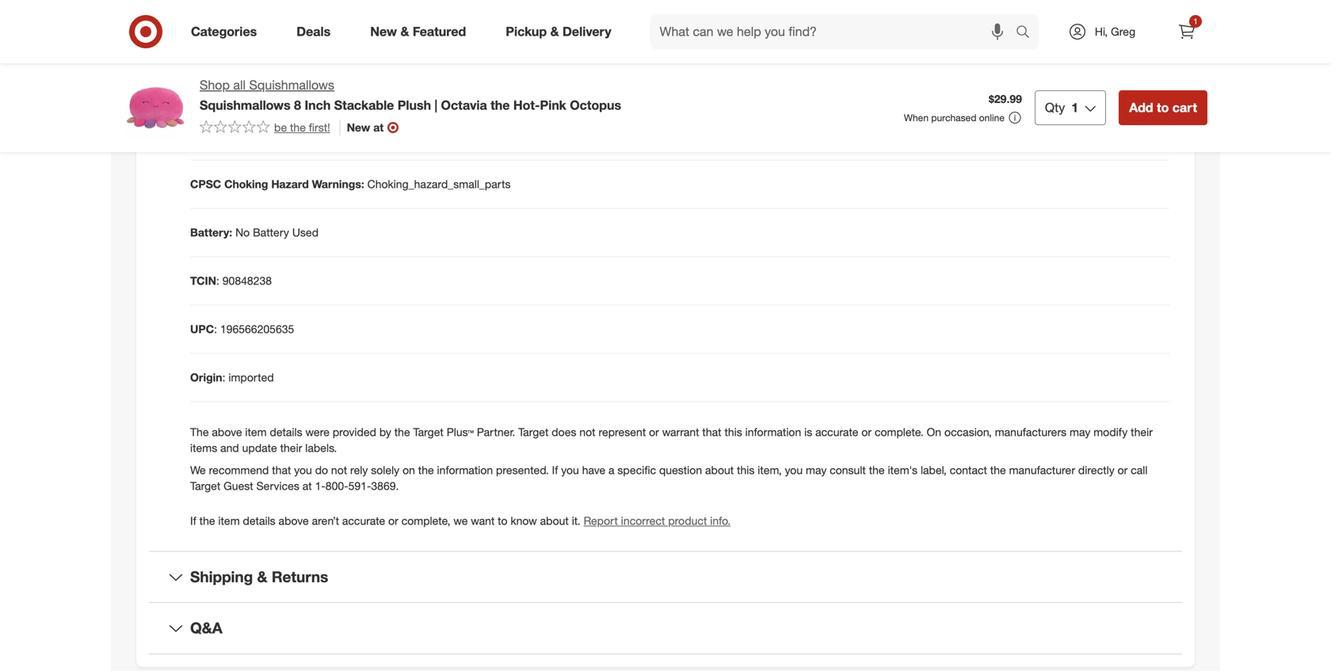 Task type: locate. For each thing, give the bounding box(es) containing it.
(d)
[[521, 32, 535, 46]]

origin
[[190, 371, 222, 384]]

squishmallows
[[249, 77, 335, 93], [200, 97, 291, 113]]

hi, greg
[[1095, 25, 1136, 38]]

1 vertical spatial that
[[272, 463, 291, 477]]

& left returns
[[257, 568, 268, 586]]

1 vertical spatial information
[[437, 463, 493, 477]]

tcin
[[190, 274, 216, 288]]

inches left (h)
[[323, 32, 356, 46]]

new inside new & featured link
[[370, 24, 397, 39]]

not up 800-
[[331, 463, 347, 477]]

1 8.0 from the left
[[305, 32, 320, 46]]

accurate
[[816, 425, 859, 439], [342, 514, 385, 528]]

0 vertical spatial squishmallows
[[249, 77, 335, 93]]

1 vertical spatial and
[[220, 441, 239, 455]]

up
[[338, 129, 353, 143]]

item down guest
[[218, 514, 240, 528]]

inches left (w)
[[403, 32, 436, 46]]

plush
[[398, 97, 431, 113]]

deals link
[[283, 14, 351, 49]]

their right modify in the bottom right of the page
[[1131, 425, 1153, 439]]

details up update
[[270, 425, 303, 439]]

pink
[[540, 97, 567, 113]]

qty
[[1046, 100, 1066, 115]]

about left it.
[[540, 514, 569, 528]]

search
[[1009, 25, 1047, 41]]

if
[[552, 463, 558, 477], [190, 514, 196, 528]]

if right presented.
[[552, 463, 558, 477]]

2 horizontal spatial inches
[[486, 32, 518, 46]]

0 vertical spatial :
[[216, 274, 219, 288]]

add to cart button
[[1119, 90, 1208, 125]]

0 vertical spatial their
[[1131, 425, 1153, 439]]

0 vertical spatial 1
[[1194, 16, 1198, 26]]

pickup & delivery link
[[493, 14, 632, 49]]

target left does
[[519, 425, 549, 439]]

that inside we recommend that you do not rely solely on the information presented. if you have a specific question about this item, you may consult the item's label, contact the manufacturer directly or call target guest services at 1-800-591-3869.
[[272, 463, 291, 477]]

and
[[316, 129, 335, 143], [220, 441, 239, 455]]

0 horizontal spatial that
[[272, 463, 291, 477]]

to right add
[[1157, 100, 1170, 115]]

0 vertical spatial if
[[552, 463, 558, 477]]

0 horizontal spatial x
[[376, 32, 382, 46]]

inches left '(d)'
[[486, 32, 518, 46]]

not inside we recommend that you do not rely solely on the information presented. if you have a specific question about this item, you may consult the item's label, contact the manufacturer directly or call target guest services at 1-800-591-3869.
[[331, 463, 347, 477]]

1 vertical spatial accurate
[[342, 514, 385, 528]]

0 vertical spatial new
[[370, 24, 397, 39]]

1 horizontal spatial their
[[1131, 425, 1153, 439]]

and left up at the top left of page
[[316, 129, 335, 143]]

at inside we recommend that you do not rely solely on the information presented. if you have a specific question about this item, you may consult the item's label, contact the manufacturer directly or call target guest services at 1-800-591-3869.
[[303, 479, 312, 493]]

2 horizontal spatial you
[[785, 463, 803, 477]]

:
[[216, 274, 219, 288], [214, 322, 217, 336], [222, 371, 226, 384]]

the
[[190, 425, 209, 439]]

not right does
[[580, 425, 596, 439]]

accurate right the is
[[816, 425, 859, 439]]

no
[[236, 225, 250, 239]]

: for upc
[[214, 322, 217, 336]]

at left 1-
[[303, 479, 312, 493]]

0 horizontal spatial accurate
[[342, 514, 385, 528]]

& left featured
[[401, 24, 409, 39]]

upc : 196566205635
[[190, 322, 294, 336]]

at down stackable
[[374, 120, 384, 134]]

suggested
[[190, 129, 247, 143]]

you
[[294, 463, 312, 477], [561, 463, 579, 477], [785, 463, 803, 477]]

1 vertical spatial new
[[347, 120, 370, 134]]

information
[[746, 425, 802, 439], [437, 463, 493, 477]]

not inside the above item details were provided by the target plus™ partner. target does not represent or warrant that this information is accurate or complete. on occasion, manufacturers may modify their items and update their labels.
[[580, 425, 596, 439]]

first!
[[309, 120, 330, 134]]

1 vertical spatial this
[[737, 463, 755, 477]]

imported
[[229, 371, 274, 384]]

this left item,
[[737, 463, 755, 477]]

1 horizontal spatial x
[[459, 32, 464, 46]]

details inside the above item details were provided by the target plus™ partner. target does not represent or warrant that this information is accurate or complete. on occasion, manufacturers may modify their items and update their labels.
[[270, 425, 303, 439]]

1 right greg
[[1194, 16, 1198, 26]]

their left labels.
[[280, 441, 302, 455]]

0 horizontal spatial 8.0
[[305, 32, 320, 46]]

1 horizontal spatial may
[[1070, 425, 1091, 439]]

1 vertical spatial not
[[331, 463, 347, 477]]

& for shipping
[[257, 568, 268, 586]]

1 horizontal spatial inches
[[403, 32, 436, 46]]

8
[[294, 97, 301, 113]]

0 vertical spatial this
[[725, 425, 743, 439]]

: left 90848238
[[216, 274, 219, 288]]

do
[[315, 463, 328, 477]]

if down "we"
[[190, 514, 196, 528]]

0 vertical spatial about
[[706, 463, 734, 477]]

1 vertical spatial :
[[214, 322, 217, 336]]

you left have
[[561, 463, 579, 477]]

manufacturers
[[995, 425, 1067, 439]]

0 horizontal spatial information
[[437, 463, 493, 477]]

item's
[[888, 463, 918, 477]]

and up recommend
[[220, 441, 239, 455]]

8.0 right (h)
[[385, 32, 400, 46]]

1 horizontal spatial information
[[746, 425, 802, 439]]

cart
[[1173, 100, 1198, 115]]

presented.
[[496, 463, 549, 477]]

& right '(d)'
[[551, 24, 559, 39]]

details
[[270, 425, 303, 439], [243, 514, 276, 528]]

the right by
[[395, 425, 410, 439]]

1 horizontal spatial &
[[401, 24, 409, 39]]

complete.
[[875, 425, 924, 439]]

1 horizontal spatial that
[[703, 425, 722, 439]]

may left consult at the right
[[806, 463, 827, 477]]

1 vertical spatial details
[[243, 514, 276, 528]]

details down services
[[243, 514, 276, 528]]

the down "we"
[[199, 514, 215, 528]]

1 horizontal spatial to
[[1157, 100, 1170, 115]]

update
[[242, 441, 277, 455]]

the left hot-
[[491, 97, 510, 113]]

1 horizontal spatial above
[[279, 514, 309, 528]]

: left imported
[[222, 371, 226, 384]]

information left the is
[[746, 425, 802, 439]]

1
[[1194, 16, 1198, 26], [1072, 100, 1079, 115]]

3869.
[[371, 479, 399, 493]]

item inside the above item details were provided by the target plus™ partner. target does not represent or warrant that this information is accurate or complete. on occasion, manufacturers may modify their items and update their labels.
[[245, 425, 267, 439]]

new for new at
[[347, 120, 370, 134]]

may left modify in the bottom right of the page
[[1070, 425, 1091, 439]]

0 horizontal spatial at
[[303, 479, 312, 493]]

does
[[552, 425, 577, 439]]

0 horizontal spatial their
[[280, 441, 302, 455]]

shop
[[200, 77, 230, 93]]

0 vertical spatial and
[[316, 129, 335, 143]]

x
[[376, 32, 382, 46], [459, 32, 464, 46]]

1 vertical spatial item
[[218, 514, 240, 528]]

1 horizontal spatial at
[[374, 120, 384, 134]]

x left 4.6
[[459, 32, 464, 46]]

1 horizontal spatial accurate
[[816, 425, 859, 439]]

not
[[580, 425, 596, 439], [331, 463, 347, 477]]

0 horizontal spatial item
[[218, 514, 240, 528]]

choking
[[224, 177, 268, 191]]

0 horizontal spatial you
[[294, 463, 312, 477]]

0 vertical spatial above
[[212, 425, 242, 439]]

you right item,
[[785, 463, 803, 477]]

1 vertical spatial to
[[498, 514, 508, 528]]

accurate down 591-
[[342, 514, 385, 528]]

& for new
[[401, 24, 409, 39]]

that right warrant at the bottom of the page
[[703, 425, 722, 439]]

the inside 'shop all squishmallows squishmallows 8 inch stackable plush | octavia the hot-pink octopus'
[[491, 97, 510, 113]]

0 vertical spatial information
[[746, 425, 802, 439]]

above right 'the'
[[212, 425, 242, 439]]

squishmallows down .59
[[200, 97, 291, 113]]

new
[[370, 24, 397, 39], [347, 120, 370, 134]]

0 horizontal spatial if
[[190, 514, 196, 528]]

1 horizontal spatial if
[[552, 463, 558, 477]]

1 horizontal spatial you
[[561, 463, 579, 477]]

0 horizontal spatial 1
[[1072, 100, 1079, 115]]

details for were
[[270, 425, 303, 439]]

to right want
[[498, 514, 508, 528]]

and inside the above item details were provided by the target plus™ partner. target does not represent or warrant that this information is accurate or complete. on occasion, manufacturers may modify their items and update their labels.
[[220, 441, 239, 455]]

purchased
[[932, 112, 977, 124]]

squishmallows up the 8
[[249, 77, 335, 93]]

x right (h)
[[376, 32, 382, 46]]

1 horizontal spatial item
[[245, 425, 267, 439]]

0 horizontal spatial &
[[257, 568, 268, 586]]

or left warrant at the bottom of the page
[[649, 425, 659, 439]]

labels.
[[305, 441, 337, 455]]

0 vertical spatial item
[[245, 425, 267, 439]]

(overall):
[[255, 32, 302, 46]]

image of squishmallows 8 inch stackable plush | octavia the hot-pink octopus image
[[124, 76, 187, 140]]

weight:
[[190, 80, 230, 94]]

1 right qty
[[1072, 100, 1079, 115]]

0 vertical spatial not
[[580, 425, 596, 439]]

to
[[1157, 100, 1170, 115], [498, 514, 508, 528]]

2 horizontal spatial &
[[551, 24, 559, 39]]

may
[[1070, 425, 1091, 439], [806, 463, 827, 477]]

services
[[256, 479, 300, 493]]

0 horizontal spatial inches
[[323, 32, 356, 46]]

1 vertical spatial at
[[303, 479, 312, 493]]

information down plus™
[[437, 463, 493, 477]]

target down "we"
[[190, 479, 221, 493]]

1 horizontal spatial about
[[706, 463, 734, 477]]

you left do on the left bottom of page
[[294, 463, 312, 477]]

info.
[[710, 514, 731, 528]]

this right warrant at the bottom of the page
[[725, 425, 743, 439]]

represent
[[599, 425, 646, 439]]

their
[[1131, 425, 1153, 439], [280, 441, 302, 455]]

about inside we recommend that you do not rely solely on the information presented. if you have a specific question about this item, you may consult the item's label, contact the manufacturer directly or call target guest services at 1-800-591-3869.
[[706, 463, 734, 477]]

by
[[380, 425, 392, 439]]

1 vertical spatial may
[[806, 463, 827, 477]]

2 horizontal spatial target
[[519, 425, 549, 439]]

2 vertical spatial :
[[222, 371, 226, 384]]

provided
[[333, 425, 377, 439]]

were
[[306, 425, 330, 439]]

new left featured
[[370, 24, 397, 39]]

above left aren't
[[279, 514, 309, 528]]

0 vertical spatial may
[[1070, 425, 1091, 439]]

0 vertical spatial to
[[1157, 100, 1170, 115]]

0 vertical spatial that
[[703, 425, 722, 439]]

on
[[403, 463, 415, 477]]

target left plus™
[[413, 425, 444, 439]]

0 horizontal spatial and
[[220, 441, 239, 455]]

specific
[[618, 463, 656, 477]]

the right be
[[290, 120, 306, 134]]

search button
[[1009, 14, 1047, 52]]

0 horizontal spatial not
[[331, 463, 347, 477]]

8.0
[[305, 32, 320, 46], [385, 32, 400, 46]]

at
[[374, 120, 384, 134], [303, 479, 312, 493]]

have
[[582, 463, 606, 477]]

we
[[454, 514, 468, 528]]

& inside dropdown button
[[257, 568, 268, 586]]

0 horizontal spatial above
[[212, 425, 242, 439]]

1 vertical spatial if
[[190, 514, 196, 528]]

0 horizontal spatial may
[[806, 463, 827, 477]]

2 inches from the left
[[403, 32, 436, 46]]

above
[[212, 425, 242, 439], [279, 514, 309, 528]]

about right "question"
[[706, 463, 734, 477]]

if inside we recommend that you do not rely solely on the information presented. if you have a specific question about this item, you may consult the item's label, contact the manufacturer directly or call target guest services at 1-800-591-3869.
[[552, 463, 558, 477]]

0 vertical spatial at
[[374, 120, 384, 134]]

1 horizontal spatial and
[[316, 129, 335, 143]]

0 vertical spatial details
[[270, 425, 303, 439]]

8.0 right (overall):
[[305, 32, 320, 46]]

or left call
[[1118, 463, 1128, 477]]

0 horizontal spatial to
[[498, 514, 508, 528]]

1 horizontal spatial 8.0
[[385, 32, 400, 46]]

1 horizontal spatial not
[[580, 425, 596, 439]]

1 horizontal spatial 1
[[1194, 16, 1198, 26]]

1 vertical spatial squishmallows
[[200, 97, 291, 113]]

that up services
[[272, 463, 291, 477]]

0 horizontal spatial about
[[540, 514, 569, 528]]

warrant
[[663, 425, 700, 439]]

0 vertical spatial accurate
[[816, 425, 859, 439]]

1 inches from the left
[[323, 32, 356, 46]]

: left 196566205635
[[214, 322, 217, 336]]

new down stackable
[[347, 120, 370, 134]]

suggested age: 3 years and up
[[190, 129, 353, 143]]

0 horizontal spatial target
[[190, 479, 221, 493]]

shipping & returns button
[[149, 552, 1183, 603]]

to inside 'button'
[[1157, 100, 1170, 115]]

item up update
[[245, 425, 267, 439]]



Task type: describe. For each thing, give the bounding box(es) containing it.
the right the "contact"
[[991, 463, 1007, 477]]

1 you from the left
[[294, 463, 312, 477]]

item for above
[[245, 425, 267, 439]]

delivery
[[563, 24, 612, 39]]

contact
[[950, 463, 988, 477]]

this inside we recommend that you do not rely solely on the information presented. if you have a specific question about this item, you may consult the item's label, contact the manufacturer directly or call target guest services at 1-800-591-3869.
[[737, 463, 755, 477]]

cpsc choking hazard warnings: choking_hazard_small_parts
[[190, 177, 511, 191]]

tcin : 90848238
[[190, 274, 272, 288]]

returns
[[272, 568, 328, 586]]

if the item details above aren't accurate or complete, we want to know about it. report incorrect product info.
[[190, 514, 731, 528]]

1 x from the left
[[376, 32, 382, 46]]

details for above
[[243, 514, 276, 528]]

shipping
[[190, 568, 253, 586]]

origin : imported
[[190, 371, 274, 384]]

& for pickup
[[551, 24, 559, 39]]

591-
[[348, 479, 371, 493]]

warnings:
[[312, 177, 364, 191]]

be
[[274, 120, 287, 134]]

categories link
[[178, 14, 277, 49]]

octopus
[[570, 97, 622, 113]]

that inside the above item details were provided by the target plus™ partner. target does not represent or warrant that this information is accurate or complete. on occasion, manufacturers may modify their items and update their labels.
[[703, 425, 722, 439]]

pickup & delivery
[[506, 24, 612, 39]]

may inside we recommend that you do not rely solely on the information presented. if you have a specific question about this item, you may consult the item's label, contact the manufacturer directly or call target guest services at 1-800-591-3869.
[[806, 463, 827, 477]]

dimensions (overall): 8.0 inches (h) x 8.0 inches (w) x 4.6 inches (d)
[[190, 32, 535, 46]]

(h)
[[359, 32, 373, 46]]

label,
[[921, 463, 947, 477]]

dimensions
[[190, 32, 252, 46]]

battery:
[[190, 225, 232, 239]]

1 vertical spatial 1
[[1072, 100, 1079, 115]]

|
[[435, 97, 438, 113]]

battery: no battery used
[[190, 225, 319, 239]]

above inside the above item details were provided by the target plus™ partner. target does not represent or warrant that this information is accurate or complete. on occasion, manufacturers may modify their items and update their labels.
[[212, 425, 242, 439]]

rely
[[350, 463, 368, 477]]

complete,
[[402, 514, 451, 528]]

we
[[190, 463, 206, 477]]

items
[[190, 441, 217, 455]]

solely
[[371, 463, 400, 477]]

90848238
[[223, 274, 272, 288]]

when purchased online
[[904, 112, 1005, 124]]

cpsc
[[190, 177, 221, 191]]

manufacturer
[[1010, 463, 1076, 477]]

new for new & featured
[[370, 24, 397, 39]]

: for origin
[[222, 371, 226, 384]]

question
[[660, 463, 702, 477]]

.59
[[233, 80, 248, 94]]

may inside the above item details were provided by the target plus™ partner. target does not represent or warrant that this information is accurate or complete. on occasion, manufacturers may modify their items and update their labels.
[[1070, 425, 1091, 439]]

octavia
[[441, 97, 487, 113]]

this inside the above item details were provided by the target plus™ partner. target does not represent or warrant that this information is accurate or complete. on occasion, manufacturers may modify their items and update their labels.
[[725, 425, 743, 439]]

1 vertical spatial their
[[280, 441, 302, 455]]

2 you from the left
[[561, 463, 579, 477]]

shop all squishmallows squishmallows 8 inch stackable plush | octavia the hot-pink octopus
[[200, 77, 622, 113]]

1 horizontal spatial target
[[413, 425, 444, 439]]

target inside we recommend that you do not rely solely on the information presented. if you have a specific question about this item, you may consult the item's label, contact the manufacturer directly or call target guest services at 1-800-591-3869.
[[190, 479, 221, 493]]

add
[[1130, 100, 1154, 115]]

battery
[[253, 225, 289, 239]]

consult
[[830, 463, 866, 477]]

or left complete,
[[389, 514, 399, 528]]

new & featured
[[370, 24, 466, 39]]

800-
[[326, 479, 348, 493]]

the inside be the first! link
[[290, 120, 306, 134]]

pickup
[[506, 24, 547, 39]]

item for the
[[218, 514, 240, 528]]

the inside the above item details were provided by the target plus™ partner. target does not represent or warrant that this information is accurate or complete. on occasion, manufacturers may modify their items and update their labels.
[[395, 425, 410, 439]]

is
[[805, 425, 813, 439]]

new at
[[347, 120, 384, 134]]

What can we help you find? suggestions appear below search field
[[651, 14, 1020, 49]]

choking_hazard_small_parts
[[368, 177, 511, 191]]

upc
[[190, 322, 214, 336]]

used
[[292, 225, 319, 239]]

the above item details were provided by the target plus™ partner. target does not represent or warrant that this information is accurate or complete. on occasion, manufacturers may modify their items and update their labels.
[[190, 425, 1153, 455]]

want
[[471, 514, 495, 528]]

2 x from the left
[[459, 32, 464, 46]]

partner.
[[477, 425, 515, 439]]

modify
[[1094, 425, 1128, 439]]

greg
[[1111, 25, 1136, 38]]

all
[[233, 77, 246, 93]]

a
[[609, 463, 615, 477]]

stackable
[[334, 97, 394, 113]]

or inside we recommend that you do not rely solely on the information presented. if you have a specific question about this item, you may consult the item's label, contact the manufacturer directly or call target guest services at 1-800-591-3869.
[[1118, 463, 1128, 477]]

: for tcin
[[216, 274, 219, 288]]

call
[[1131, 463, 1148, 477]]

report incorrect product info. button
[[584, 513, 731, 529]]

new & featured link
[[357, 14, 486, 49]]

or left the complete. on the bottom right of page
[[862, 425, 872, 439]]

be the first! link
[[200, 120, 330, 135]]

3 inches from the left
[[486, 32, 518, 46]]

3 you from the left
[[785, 463, 803, 477]]

item,
[[758, 463, 782, 477]]

1 link
[[1170, 14, 1205, 49]]

recommend
[[209, 463, 269, 477]]

years
[[286, 129, 313, 143]]

q&a button
[[149, 603, 1183, 654]]

the left item's in the bottom right of the page
[[869, 463, 885, 477]]

1-
[[315, 479, 326, 493]]

guest
[[224, 479, 253, 493]]

weight: .59 pounds
[[190, 80, 289, 94]]

categories
[[191, 24, 257, 39]]

hazard
[[271, 177, 309, 191]]

deals
[[297, 24, 331, 39]]

incorrect
[[621, 514, 665, 528]]

product
[[669, 514, 707, 528]]

the right on
[[418, 463, 434, 477]]

it.
[[572, 514, 581, 528]]

1 vertical spatial above
[[279, 514, 309, 528]]

4.6
[[467, 32, 483, 46]]

information inside the above item details were provided by the target plus™ partner. target does not represent or warrant that this information is accurate or complete. on occasion, manufacturers may modify their items and update their labels.
[[746, 425, 802, 439]]

information inside we recommend that you do not rely solely on the information presented. if you have a specific question about this item, you may consult the item's label, contact the manufacturer directly or call target guest services at 1-800-591-3869.
[[437, 463, 493, 477]]

accurate inside the above item details were provided by the target plus™ partner. target does not represent or warrant that this information is accurate or complete. on occasion, manufacturers may modify their items and update their labels.
[[816, 425, 859, 439]]

2 8.0 from the left
[[385, 32, 400, 46]]

1 vertical spatial about
[[540, 514, 569, 528]]

featured
[[413, 24, 466, 39]]

know
[[511, 514, 537, 528]]

qty 1
[[1046, 100, 1079, 115]]

shipping & returns
[[190, 568, 328, 586]]

196566205635
[[220, 322, 294, 336]]



Task type: vqa. For each thing, say whether or not it's contained in the screenshot.
FL in Red Bull Energy Drink - 12pk/8.4 fl oz Cans
no



